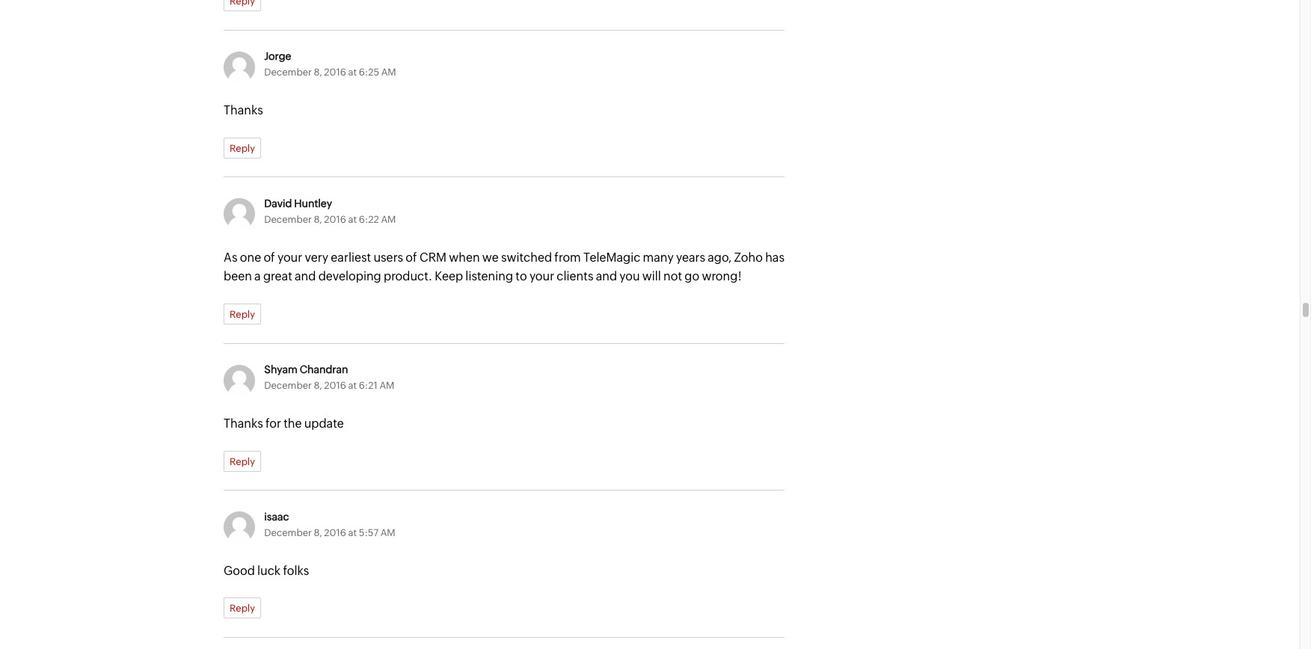 Task type: vqa. For each thing, say whether or not it's contained in the screenshot.


Task type: describe. For each thing, give the bounding box(es) containing it.
for
[[266, 417, 281, 431]]

from
[[555, 251, 581, 265]]

am for thanks
[[381, 67, 396, 78]]

8, for as one of your very earliest users of crm when we switched from telemagic many years ago, zoho has been a great and developing product. keep listening to your clients and you will not go wrong!
[[314, 214, 322, 225]]

go
[[685, 270, 700, 284]]

december 8, 2016 at 6:21 am link
[[264, 380, 394, 391]]

shyam chandran
[[264, 364, 348, 376]]

jorge
[[264, 50, 291, 62]]

6:21
[[359, 380, 378, 391]]

huntley
[[294, 197, 332, 209]]

the
[[284, 417, 302, 431]]

december 8, 2016 at 6:22 am link
[[264, 214, 396, 225]]

as
[[224, 251, 238, 265]]

5:57
[[359, 527, 379, 538]]

reply for thanks for the update
[[230, 456, 255, 467]]

2016 for as one of your very earliest users of crm when we switched from telemagic many years ago, zoho has been a great and developing product. keep listening to your clients and you will not go wrong!
[[324, 214, 346, 225]]

many
[[643, 251, 674, 265]]

reply link for thanks for the update
[[224, 451, 261, 472]]

december for as one of your very earliest users of crm when we switched from telemagic many years ago, zoho has been a great and developing product. keep listening to your clients and you will not go wrong!
[[264, 214, 312, 225]]

earliest
[[331, 251, 371, 265]]

0 vertical spatial your
[[278, 251, 302, 265]]

8, for thanks
[[314, 67, 322, 78]]

chandran
[[300, 364, 348, 376]]

december 8, 2016 at 6:21 am
[[264, 380, 394, 391]]

product.
[[384, 270, 433, 284]]

2016 for thanks
[[324, 67, 346, 78]]

reply link for good luck folks
[[224, 598, 261, 619]]

2 and from the left
[[596, 270, 617, 284]]

am for good luck folks
[[381, 527, 396, 538]]

2016 for thanks for the update
[[324, 380, 346, 391]]

crm
[[420, 251, 447, 265]]

you
[[620, 270, 640, 284]]

not
[[664, 270, 682, 284]]

reply link for as one of your very earliest users of crm when we switched from telemagic many years ago, zoho has been a great and developing product. keep listening to your clients and you will not go wrong!
[[224, 304, 261, 325]]

at for thanks for the update
[[348, 380, 357, 391]]

keep
[[435, 270, 463, 284]]

years
[[676, 251, 706, 265]]

zoho
[[734, 251, 763, 265]]

shyam
[[264, 364, 298, 376]]

december 8, 2016 at 5:57 am link
[[264, 527, 396, 538]]

thanks for thanks
[[224, 103, 263, 118]]

1 of from the left
[[264, 251, 275, 265]]

december 8, 2016 at 6:25 am
[[264, 67, 396, 78]]

a
[[254, 270, 261, 284]]

at for as one of your very earliest users of crm when we switched from telemagic many years ago, zoho has been a great and developing product. keep listening to your clients and you will not go wrong!
[[348, 214, 357, 225]]



Task type: locate. For each thing, give the bounding box(es) containing it.
4 at from the top
[[348, 527, 357, 538]]

as one of your very earliest users of crm when we switched from telemagic many years ago, zoho has been a great and developing product. keep listening to your clients and you will not go wrong!
[[224, 251, 785, 284]]

8, for thanks for the update
[[314, 380, 322, 391]]

1 december from the top
[[264, 67, 312, 78]]

4 december from the top
[[264, 527, 312, 538]]

2 reply from the top
[[230, 309, 255, 320]]

we
[[482, 251, 499, 265]]

3 december from the top
[[264, 380, 312, 391]]

2016 left 5:57
[[324, 527, 346, 538]]

2016 left '6:25'
[[324, 67, 346, 78]]

3 8, from the top
[[314, 380, 322, 391]]

great
[[263, 270, 292, 284]]

am
[[381, 67, 396, 78], [381, 214, 396, 225], [380, 380, 394, 391], [381, 527, 396, 538]]

3 2016 from the top
[[324, 380, 346, 391]]

2016 down huntley
[[324, 214, 346, 225]]

december for good luck folks
[[264, 527, 312, 538]]

2016
[[324, 67, 346, 78], [324, 214, 346, 225], [324, 380, 346, 391], [324, 527, 346, 538]]

isaac
[[264, 511, 289, 523]]

4 reply from the top
[[230, 603, 255, 614]]

6:22
[[359, 214, 379, 225]]

december 8, 2016 at 6:22 am
[[264, 214, 396, 225]]

2 reply link from the top
[[224, 304, 261, 325]]

clients
[[557, 270, 594, 284]]

at left '6:25'
[[348, 67, 357, 78]]

6:25
[[359, 67, 379, 78]]

to
[[516, 270, 527, 284]]

8, down chandran
[[314, 380, 322, 391]]

been
[[224, 270, 252, 284]]

1 at from the top
[[348, 67, 357, 78]]

am right '6:25'
[[381, 67, 396, 78]]

of
[[264, 251, 275, 265], [406, 251, 417, 265]]

december down the shyam
[[264, 380, 312, 391]]

when
[[449, 251, 480, 265]]

luck
[[257, 564, 281, 578]]

2016 for good luck folks
[[324, 527, 346, 538]]

one
[[240, 251, 261, 265]]

very
[[305, 251, 328, 265]]

at left 6:22
[[348, 214, 357, 225]]

8,
[[314, 67, 322, 78], [314, 214, 322, 225], [314, 380, 322, 391], [314, 527, 322, 538]]

david
[[264, 197, 292, 209]]

good
[[224, 564, 255, 578]]

at left 5:57
[[348, 527, 357, 538]]

at
[[348, 67, 357, 78], [348, 214, 357, 225], [348, 380, 357, 391], [348, 527, 357, 538]]

december down isaac
[[264, 527, 312, 538]]

thanks for thanks for the update
[[224, 417, 263, 431]]

at left 6:21
[[348, 380, 357, 391]]

0 horizontal spatial your
[[278, 251, 302, 265]]

4 8, from the top
[[314, 527, 322, 538]]

3 at from the top
[[348, 380, 357, 391]]

and
[[295, 270, 316, 284], [596, 270, 617, 284]]

3 reply from the top
[[230, 456, 255, 467]]

reply for thanks
[[230, 143, 255, 154]]

0 vertical spatial thanks
[[224, 103, 263, 118]]

update
[[304, 417, 344, 431]]

and down the "very"
[[295, 270, 316, 284]]

december down david
[[264, 214, 312, 225]]

1 thanks from the top
[[224, 103, 263, 118]]

4 2016 from the top
[[324, 527, 346, 538]]

has
[[765, 251, 785, 265]]

december for thanks for the update
[[264, 380, 312, 391]]

of up product. on the top of the page
[[406, 251, 417, 265]]

2 thanks from the top
[[224, 417, 263, 431]]

2 december from the top
[[264, 214, 312, 225]]

reply for as one of your very earliest users of crm when we switched from telemagic many years ago, zoho has been a great and developing product. keep listening to your clients and you will not go wrong!
[[230, 309, 255, 320]]

am right 6:21
[[380, 380, 394, 391]]

1 8, from the top
[[314, 67, 322, 78]]

ago,
[[708, 251, 732, 265]]

good luck folks
[[224, 564, 309, 578]]

will
[[643, 270, 661, 284]]

at for good luck folks
[[348, 527, 357, 538]]

8, for good luck folks
[[314, 527, 322, 538]]

1 2016 from the top
[[324, 67, 346, 78]]

2 at from the top
[[348, 214, 357, 225]]

december 8, 2016 at 5:57 am
[[264, 527, 396, 538]]

december
[[264, 67, 312, 78], [264, 214, 312, 225], [264, 380, 312, 391], [264, 527, 312, 538]]

december down jorge in the left top of the page
[[264, 67, 312, 78]]

at for thanks
[[348, 67, 357, 78]]

david huntley
[[264, 197, 332, 209]]

0 horizontal spatial and
[[295, 270, 316, 284]]

and down the telemagic
[[596, 270, 617, 284]]

folks
[[283, 564, 309, 578]]

reply link
[[224, 138, 261, 159], [224, 304, 261, 325], [224, 451, 261, 472], [224, 598, 261, 619]]

wrong!
[[702, 270, 742, 284]]

am right 5:57
[[381, 527, 396, 538]]

your up great
[[278, 251, 302, 265]]

of right the one
[[264, 251, 275, 265]]

1 reply link from the top
[[224, 138, 261, 159]]

1 horizontal spatial and
[[596, 270, 617, 284]]

am right 6:22
[[381, 214, 396, 225]]

telemagic
[[584, 251, 641, 265]]

2 2016 from the top
[[324, 214, 346, 225]]

your
[[278, 251, 302, 265], [530, 270, 554, 284]]

1 vertical spatial your
[[530, 270, 554, 284]]

am for as one of your very earliest users of crm when we switched from telemagic many years ago, zoho has been a great and developing product. keep listening to your clients and you will not go wrong!
[[381, 214, 396, 225]]

1 reply from the top
[[230, 143, 255, 154]]

2016 down chandran
[[324, 380, 346, 391]]

reply link for thanks
[[224, 138, 261, 159]]

1 and from the left
[[295, 270, 316, 284]]

0 horizontal spatial of
[[264, 251, 275, 265]]

1 horizontal spatial your
[[530, 270, 554, 284]]

8, down huntley
[[314, 214, 322, 225]]

1 horizontal spatial of
[[406, 251, 417, 265]]

2 of from the left
[[406, 251, 417, 265]]

2 8, from the top
[[314, 214, 322, 225]]

your right to
[[530, 270, 554, 284]]

users
[[374, 251, 403, 265]]

reply
[[230, 143, 255, 154], [230, 309, 255, 320], [230, 456, 255, 467], [230, 603, 255, 614]]

8, left 5:57
[[314, 527, 322, 538]]

am for thanks for the update
[[380, 380, 394, 391]]

switched
[[501, 251, 552, 265]]

3 reply link from the top
[[224, 451, 261, 472]]

december for thanks
[[264, 67, 312, 78]]

listening
[[466, 270, 513, 284]]

8, left '6:25'
[[314, 67, 322, 78]]

1 vertical spatial thanks
[[224, 417, 263, 431]]

thanks for the update
[[224, 417, 344, 431]]

thanks
[[224, 103, 263, 118], [224, 417, 263, 431]]

developing
[[318, 270, 381, 284]]

december 8, 2016 at 6:25 am link
[[264, 67, 396, 78]]

4 reply link from the top
[[224, 598, 261, 619]]

reply for good luck folks
[[230, 603, 255, 614]]



